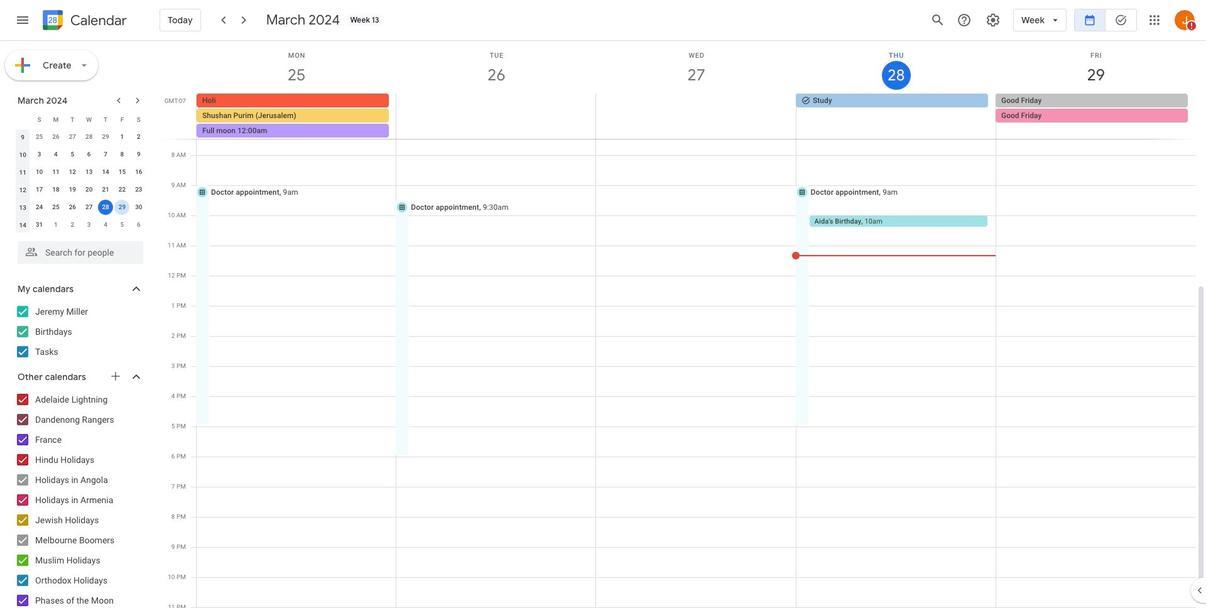 Task type: locate. For each thing, give the bounding box(es) containing it.
28, today element
[[98, 200, 113, 215]]

3 element
[[32, 147, 47, 162]]

5 element
[[65, 147, 80, 162]]

11 element
[[48, 165, 63, 180]]

my calendars list
[[3, 302, 156, 362]]

column header
[[14, 111, 31, 128]]

other calendars list
[[3, 389, 156, 608]]

10 element
[[32, 165, 47, 180]]

february 28 element
[[81, 129, 97, 144]]

february 27 element
[[65, 129, 80, 144]]

30 element
[[131, 200, 146, 215]]

24 element
[[32, 200, 47, 215]]

25 element
[[48, 200, 63, 215]]

heading inside calendar element
[[68, 13, 127, 28]]

february 29 element
[[98, 129, 113, 144]]

calendar element
[[40, 8, 127, 35]]

column header inside march 2024 grid
[[14, 111, 31, 128]]

grid
[[161, 41, 1206, 608]]

row group inside march 2024 grid
[[14, 128, 147, 234]]

27 element
[[81, 200, 97, 215]]

None search field
[[0, 236, 156, 264]]

7 element
[[98, 147, 113, 162]]

cell
[[197, 94, 396, 139], [396, 94, 596, 139], [596, 94, 796, 139], [996, 94, 1195, 139], [97, 199, 114, 216], [114, 199, 130, 216]]

april 5 element
[[115, 217, 130, 232]]

row group
[[14, 128, 147, 234]]

14 element
[[98, 165, 113, 180]]

april 4 element
[[98, 217, 113, 232]]

6 element
[[81, 147, 97, 162]]

april 1 element
[[48, 217, 63, 232]]

heading
[[68, 13, 127, 28]]

row
[[191, 94, 1206, 139], [14, 111, 147, 128], [14, 128, 147, 146], [14, 146, 147, 163], [14, 163, 147, 181], [14, 181, 147, 199], [14, 199, 147, 216], [14, 216, 147, 234]]

23 element
[[131, 182, 146, 197]]



Task type: vqa. For each thing, say whether or not it's contained in the screenshot.
the tasks sidebar icon
no



Task type: describe. For each thing, give the bounding box(es) containing it.
15 element
[[115, 165, 130, 180]]

26 element
[[65, 200, 80, 215]]

february 25 element
[[32, 129, 47, 144]]

Search for people text field
[[25, 241, 136, 264]]

8 element
[[115, 147, 130, 162]]

20 element
[[81, 182, 97, 197]]

4 element
[[48, 147, 63, 162]]

19 element
[[65, 182, 80, 197]]

12 element
[[65, 165, 80, 180]]

march 2024 grid
[[12, 111, 147, 234]]

2 element
[[131, 129, 146, 144]]

21 element
[[98, 182, 113, 197]]

add other calendars image
[[109, 370, 122, 383]]

february 26 element
[[48, 129, 63, 144]]

17 element
[[32, 182, 47, 197]]

31 element
[[32, 217, 47, 232]]

9 element
[[131, 147, 146, 162]]

29 element
[[115, 200, 130, 215]]

16 element
[[131, 165, 146, 180]]

april 6 element
[[131, 217, 146, 232]]

main drawer image
[[15, 13, 30, 28]]

18 element
[[48, 182, 63, 197]]

april 2 element
[[65, 217, 80, 232]]

22 element
[[115, 182, 130, 197]]

april 3 element
[[81, 217, 97, 232]]

1 element
[[115, 129, 130, 144]]

13 element
[[81, 165, 97, 180]]

settings menu image
[[986, 13, 1001, 28]]



